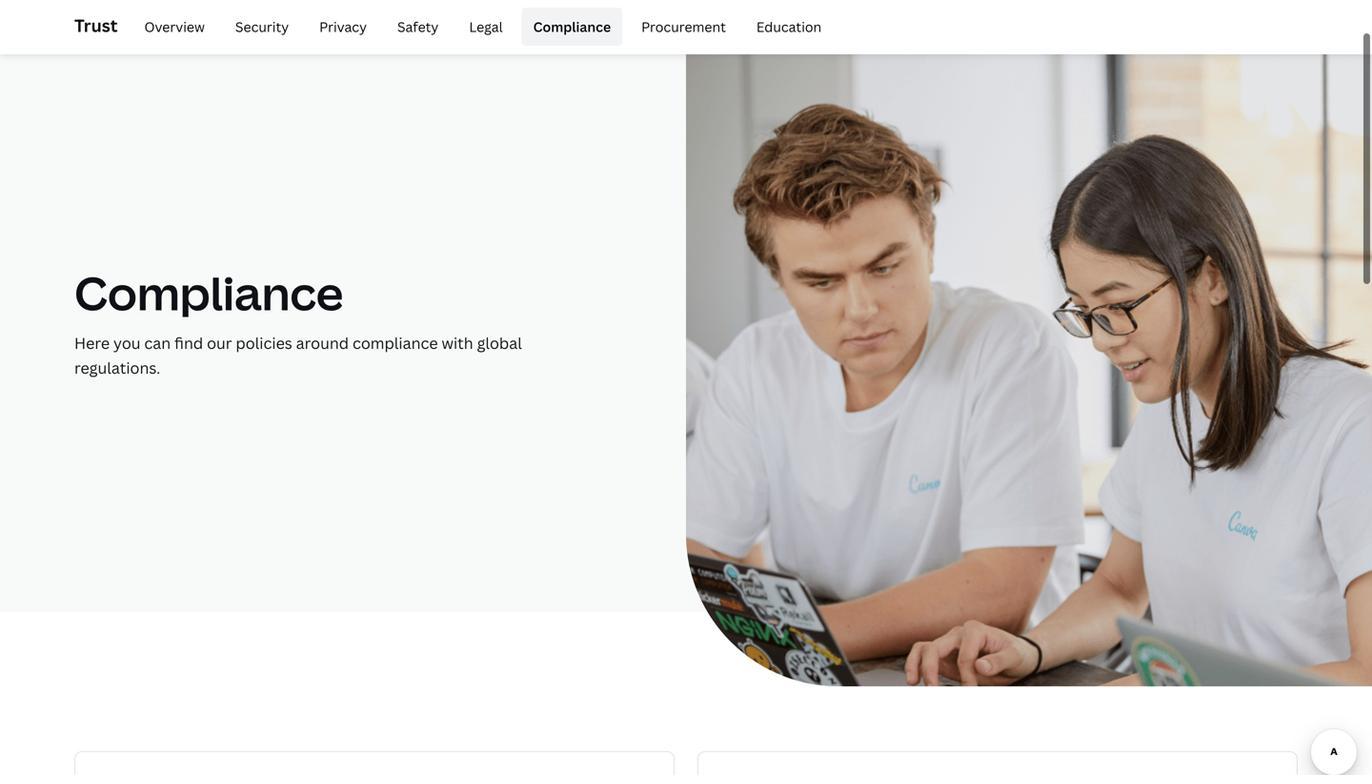 Task type: describe. For each thing, give the bounding box(es) containing it.
you
[[113, 333, 141, 353]]

education
[[757, 18, 822, 36]]

overview
[[144, 18, 205, 36]]

regulations.
[[74, 358, 160, 378]]

compliance here you can find our policies around compliance with global regulations.
[[74, 261, 522, 378]]

find
[[175, 333, 203, 353]]

policies
[[236, 333, 293, 353]]

around
[[296, 333, 349, 353]]

safety
[[398, 18, 439, 36]]

privacy
[[320, 18, 367, 36]]

compliance for compliance here you can find our policies around compliance with global regulations.
[[74, 261, 344, 324]]

our
[[207, 333, 232, 353]]

security
[[235, 18, 289, 36]]

with
[[442, 333, 474, 353]]

education link
[[745, 8, 834, 46]]

menu bar containing overview
[[125, 8, 834, 46]]

procurement
[[642, 18, 726, 36]]

global
[[477, 333, 522, 353]]

privacy link
[[308, 8, 378, 46]]

here
[[74, 333, 110, 353]]

compliance for compliance
[[534, 18, 611, 36]]



Task type: locate. For each thing, give the bounding box(es) containing it.
safety link
[[386, 8, 450, 46]]

0 horizontal spatial compliance
[[74, 261, 344, 324]]

0 vertical spatial compliance
[[534, 18, 611, 36]]

menu bar
[[125, 8, 834, 46]]

procurement link
[[630, 8, 738, 46]]

compliance right the 'legal' link
[[534, 18, 611, 36]]

compliance link
[[522, 8, 623, 46]]

overview link
[[133, 8, 216, 46]]

legal link
[[458, 8, 515, 46]]

trust
[[74, 14, 118, 37]]

1 horizontal spatial compliance
[[534, 18, 611, 36]]

legal
[[469, 18, 503, 36]]

security link
[[224, 8, 300, 46]]

can
[[144, 333, 171, 353]]

compliance up our
[[74, 261, 344, 324]]

compliance
[[353, 333, 438, 353]]

compliance
[[534, 18, 611, 36], [74, 261, 344, 324]]

1 vertical spatial compliance
[[74, 261, 344, 324]]

compliance inside the compliance here you can find our policies around compliance with global regulations.
[[74, 261, 344, 324]]



Task type: vqa. For each thing, say whether or not it's contained in the screenshot.
'Compliance' to the right
yes



